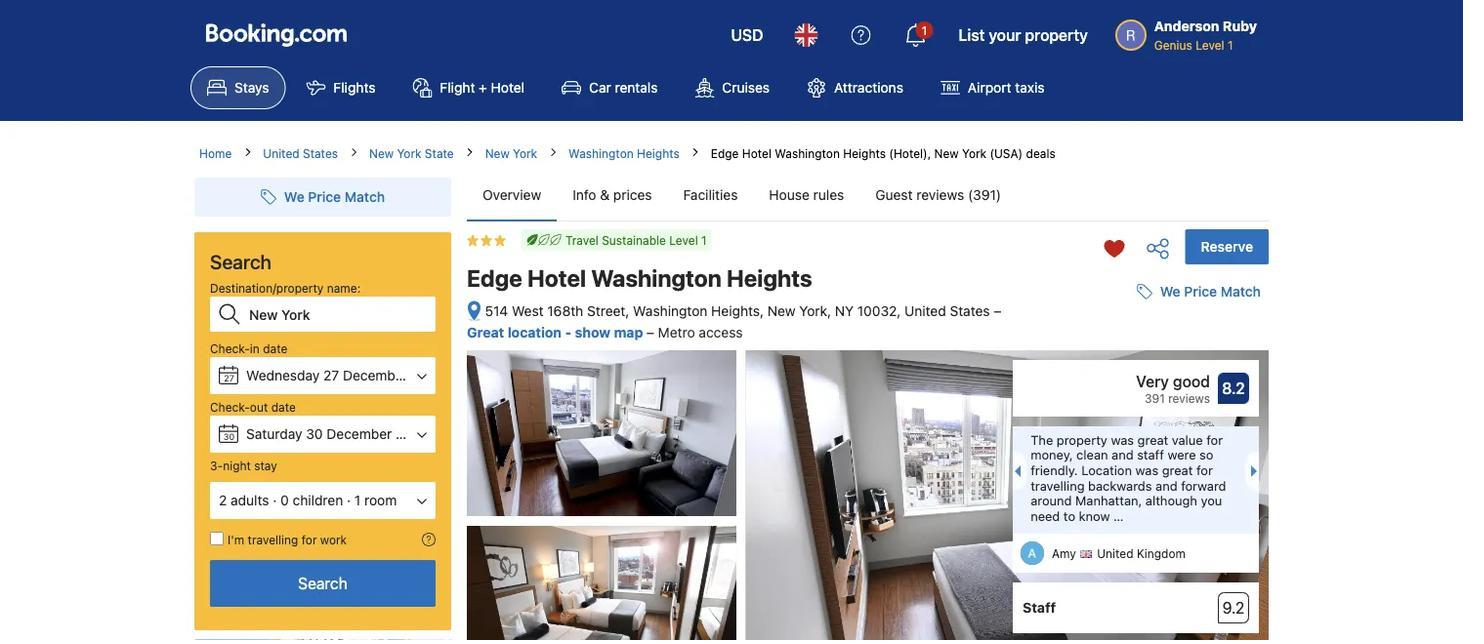 Task type: describe. For each thing, give the bounding box(es) containing it.
very
[[1136, 373, 1169, 391]]

2023 for saturday 30 december 2023
[[396, 426, 429, 442]]

great
[[467, 325, 504, 341]]

10032,
[[857, 303, 901, 319]]

your
[[989, 26, 1021, 44]]

airport
[[968, 80, 1011, 96]]

&
[[600, 187, 610, 203]]

clean
[[1077, 448, 1108, 463]]

were
[[1168, 448, 1196, 463]]

home link
[[199, 145, 232, 162]]

york for new york
[[513, 147, 537, 160]]

airport taxis
[[968, 80, 1045, 96]]

1 vertical spatial we price match button
[[1129, 275, 1269, 310]]

ny
[[835, 303, 854, 319]]

if you select this option, we'll show you popular business travel features like breakfast, wifi and free parking. image
[[422, 533, 436, 547]]

location
[[1081, 463, 1132, 478]]

match for we price match dropdown button in search section
[[345, 189, 385, 205]]

3 york from the left
[[962, 147, 987, 160]]

0 vertical spatial was
[[1111, 433, 1134, 447]]

heights for edge hotel washington heights (hotel), new york (usa) deals
[[843, 147, 886, 160]]

usd
[[731, 26, 763, 44]]

i'm
[[228, 533, 244, 547]]

states inside 514 west 168th street, washington heights, new york, ny 10032, united states – great location - show map – metro access
[[950, 303, 990, 319]]

although
[[1146, 494, 1197, 508]]

united states
[[263, 147, 338, 160]]

check- for in
[[210, 342, 250, 356]]

good
[[1173, 373, 1210, 391]]

out
[[250, 400, 268, 414]]

check- for out
[[210, 400, 250, 414]]

room
[[364, 493, 397, 509]]

friendly.
[[1031, 463, 1078, 478]]

1 inside dropdown button
[[922, 23, 927, 37]]

we for we price match dropdown button to the bottom
[[1160, 284, 1181, 300]]

destination/property
[[210, 281, 324, 295]]

washington heights link
[[569, 145, 680, 162]]

great location - show map button
[[467, 325, 646, 341]]

work
[[320, 533, 347, 547]]

know
[[1079, 509, 1110, 524]]

heights for edge hotel washington heights
[[727, 265, 812, 292]]

attractions link
[[790, 66, 920, 109]]

stays
[[234, 80, 269, 96]]

amy
[[1052, 548, 1076, 561]]

0 vertical spatial states
[[303, 147, 338, 160]]

3-night stay
[[210, 459, 277, 473]]

your account menu anderson ruby genius level 1 element
[[1115, 9, 1265, 54]]

cruises link
[[678, 66, 786, 109]]

home
[[199, 147, 232, 160]]

flights
[[333, 80, 375, 96]]

flight + hotel link
[[396, 66, 541, 109]]

edge for edge hotel washington heights (hotel), new york (usa) deals
[[711, 147, 739, 160]]

flight + hotel
[[440, 80, 525, 96]]

overview
[[483, 187, 541, 203]]

flights link
[[290, 66, 392, 109]]

new left state
[[369, 147, 394, 160]]

york,
[[799, 303, 831, 319]]

list your property link
[[947, 12, 1100, 59]]

rentals
[[615, 80, 658, 96]]

Where are you going? field
[[241, 297, 436, 332]]

saturday 30 december 2023
[[246, 426, 429, 442]]

edge hotel washington heights
[[467, 265, 812, 292]]

december for 30
[[327, 426, 392, 442]]

overview link
[[467, 170, 557, 221]]

house rules link
[[753, 170, 860, 221]]

car rentals link
[[545, 66, 674, 109]]

…
[[1114, 509, 1124, 524]]

united states link
[[263, 145, 338, 162]]

0 horizontal spatial hotel
[[491, 80, 525, 96]]

travelling inside the property was great value for money, clean and staff were so friendly. location was great for travelling backwards and forward around manhattan, although you need to know …
[[1031, 479, 1085, 493]]

airport taxis link
[[924, 66, 1061, 109]]

info & prices
[[573, 187, 652, 203]]

west
[[512, 303, 544, 319]]

1 horizontal spatial 30
[[306, 426, 323, 442]]

children
[[293, 493, 343, 509]]

1 inside "button"
[[354, 493, 361, 509]]

1 down facilities 'link'
[[701, 233, 707, 247]]

saturday
[[246, 426, 302, 442]]

washington inside 514 west 168th street, washington heights, new york, ny 10032, united states – great location - show map – metro access
[[633, 303, 708, 319]]

list your property
[[959, 26, 1088, 44]]

we price match for we price match dropdown button in search section
[[284, 189, 385, 205]]

flight
[[440, 80, 475, 96]]

washington up house rules
[[775, 147, 840, 160]]

money,
[[1031, 448, 1073, 463]]

genius
[[1154, 38, 1192, 52]]

location
[[508, 325, 562, 341]]

metro
[[658, 325, 695, 341]]

attractions
[[834, 80, 903, 96]]

taxis
[[1015, 80, 1045, 96]]

(usa)
[[990, 147, 1023, 160]]

1 button
[[892, 12, 939, 59]]

booking.com image
[[206, 23, 347, 47]]

(391)
[[968, 187, 1001, 203]]

1 inside anderson ruby genius level 1
[[1228, 38, 1233, 52]]

0 horizontal spatial heights
[[637, 147, 680, 160]]

guest
[[875, 187, 913, 203]]

travel
[[566, 233, 599, 247]]

deals
[[1026, 147, 1056, 160]]

391
[[1145, 392, 1165, 405]]

new up overview
[[485, 147, 510, 160]]

destination/property name:
[[210, 281, 361, 295]]

hotel for edge hotel washington heights (hotel), new york (usa) deals
[[742, 147, 772, 160]]

search button
[[210, 561, 436, 608]]

prices
[[613, 187, 652, 203]]

reviews inside "very good 391 reviews"
[[1168, 392, 1210, 405]]

0 vertical spatial property
[[1025, 26, 1088, 44]]

2 · from the left
[[347, 493, 351, 509]]

in
[[250, 342, 260, 356]]

1 horizontal spatial was
[[1136, 463, 1159, 478]]

so
[[1200, 448, 1214, 463]]

cruises
[[722, 80, 770, 96]]

united for united kingdom
[[1097, 548, 1133, 561]]

backwards
[[1088, 479, 1152, 493]]

value
[[1172, 433, 1203, 447]]

show
[[575, 325, 610, 341]]

york for new york state
[[397, 147, 421, 160]]

guest reviews (391) link
[[860, 170, 1017, 221]]

we price match for we price match dropdown button to the bottom
[[1160, 284, 1261, 300]]

washington heights
[[569, 147, 680, 160]]

0 horizontal spatial 30
[[223, 432, 235, 442]]



Task type: locate. For each thing, give the bounding box(es) containing it.
0 vertical spatial and
[[1112, 448, 1134, 463]]

for up forward
[[1196, 463, 1213, 478]]

new york
[[485, 147, 537, 160]]

2 horizontal spatial york
[[962, 147, 987, 160]]

stays link
[[190, 66, 286, 109]]

1 vertical spatial –
[[646, 325, 654, 341]]

match down reserve button
[[1221, 284, 1261, 300]]

to
[[1064, 509, 1075, 524]]

1 vertical spatial great
[[1162, 463, 1193, 478]]

reviews inside guest reviews (391) link
[[916, 187, 964, 203]]

property inside the property was great value for money, clean and staff were so friendly. location was great for travelling backwards and forward around manhattan, although you need to know …
[[1057, 433, 1107, 447]]

york left the (usa)
[[962, 147, 987, 160]]

27
[[323, 368, 339, 384], [224, 373, 234, 383]]

1 horizontal spatial search
[[298, 575, 347, 593]]

8.2
[[1222, 380, 1245, 398]]

1 vertical spatial level
[[669, 233, 698, 247]]

1 vertical spatial we price match
[[1160, 284, 1261, 300]]

2 vertical spatial for
[[302, 533, 317, 547]]

new left york,
[[768, 303, 796, 319]]

0 vertical spatial december
[[343, 368, 408, 384]]

check- up wednesday
[[210, 342, 250, 356]]

facilities link
[[668, 170, 753, 221]]

30 right saturday
[[306, 426, 323, 442]]

washington
[[569, 147, 634, 160], [775, 147, 840, 160], [591, 265, 722, 292], [633, 303, 708, 319]]

1 vertical spatial date
[[271, 400, 296, 414]]

previous image
[[1009, 466, 1021, 478]]

united for united states
[[263, 147, 299, 160]]

search down work
[[298, 575, 347, 593]]

(hotel),
[[889, 147, 931, 160]]

27 down check-in date
[[224, 373, 234, 383]]

reserve button
[[1185, 230, 1269, 265]]

anderson
[[1154, 18, 1219, 34]]

anderson ruby genius level 1
[[1154, 18, 1257, 52]]

1 horizontal spatial we price match
[[1160, 284, 1261, 300]]

1 vertical spatial united
[[904, 303, 946, 319]]

scored 9.2 element
[[1218, 593, 1249, 624]]

price down the united states link
[[308, 189, 341, 205]]

level inside anderson ruby genius level 1
[[1196, 38, 1224, 52]]

we price match button down the united states link
[[253, 180, 393, 215]]

0 vertical spatial we
[[284, 189, 305, 205]]

we price match down the united states link
[[284, 189, 385, 205]]

30 up night
[[223, 432, 235, 442]]

price down reserve button
[[1184, 284, 1217, 300]]

check-out date
[[210, 400, 296, 414]]

click to open map view image
[[467, 301, 482, 323]]

hotel right '+'
[[491, 80, 525, 96]]

date right out
[[271, 400, 296, 414]]

0 vertical spatial reviews
[[916, 187, 964, 203]]

heights
[[637, 147, 680, 160], [843, 147, 886, 160], [727, 265, 812, 292]]

wednesday
[[246, 368, 320, 384]]

0 vertical spatial travelling
[[1031, 479, 1085, 493]]

new york state link
[[369, 145, 454, 162]]

heights up prices
[[637, 147, 680, 160]]

edge hotel washington heights (hotel), new york (usa) deals link
[[711, 147, 1056, 160]]

0 vertical spatial price
[[308, 189, 341, 205]]

new right (hotel),
[[934, 147, 959, 160]]

0 horizontal spatial was
[[1111, 433, 1134, 447]]

2 horizontal spatial heights
[[843, 147, 886, 160]]

state
[[425, 147, 454, 160]]

hotel for edge hotel washington heights
[[527, 265, 586, 292]]

0 vertical spatial check-
[[210, 342, 250, 356]]

0 horizontal spatial edge
[[467, 265, 522, 292]]

1 vertical spatial and
[[1156, 479, 1178, 493]]

reserve
[[1201, 239, 1253, 255]]

2023 for wednesday 27 december 2023
[[412, 368, 445, 384]]

1 vertical spatial search
[[298, 575, 347, 593]]

1 horizontal spatial match
[[1221, 284, 1261, 300]]

we price match inside search section
[[284, 189, 385, 205]]

1 left list
[[922, 23, 927, 37]]

match inside search section
[[345, 189, 385, 205]]

we up very
[[1160, 284, 1181, 300]]

check-in date
[[210, 342, 287, 356]]

1 horizontal spatial heights
[[727, 265, 812, 292]]

0 vertical spatial for
[[1207, 433, 1223, 447]]

reviews left (391) at top right
[[916, 187, 964, 203]]

edge up 514
[[467, 265, 522, 292]]

search
[[210, 250, 271, 273], [298, 575, 347, 593]]

1 vertical spatial edge
[[467, 265, 522, 292]]

rules
[[813, 187, 844, 203]]

-
[[565, 325, 572, 341]]

we for we price match dropdown button in search section
[[284, 189, 305, 205]]

0 vertical spatial united
[[263, 147, 299, 160]]

–
[[994, 303, 1002, 319], [646, 325, 654, 341]]

0 horizontal spatial we price match button
[[253, 180, 393, 215]]

1 horizontal spatial price
[[1184, 284, 1217, 300]]

0 vertical spatial we price match
[[284, 189, 385, 205]]

1 horizontal spatial and
[[1156, 479, 1178, 493]]

1 vertical spatial we
[[1160, 284, 1181, 300]]

hotel up house
[[742, 147, 772, 160]]

was up location
[[1111, 433, 1134, 447]]

0 vertical spatial level
[[1196, 38, 1224, 52]]

1 horizontal spatial we price match button
[[1129, 275, 1269, 310]]

0 horizontal spatial price
[[308, 189, 341, 205]]

level
[[1196, 38, 1224, 52], [669, 233, 698, 247]]

new york link
[[485, 145, 537, 162]]

the property was great value for money, clean and staff were so friendly. location was great for travelling backwards and forward around manhattan, although you need to know …
[[1031, 433, 1226, 524]]

heights up "heights,"
[[727, 265, 812, 292]]

0 horizontal spatial states
[[303, 147, 338, 160]]

1 horizontal spatial ·
[[347, 493, 351, 509]]

1 vertical spatial hotel
[[742, 147, 772, 160]]

new york state
[[369, 147, 454, 160]]

1 left "room" on the left of page
[[354, 493, 361, 509]]

scored 8.2 element
[[1218, 373, 1249, 404]]

the
[[1031, 433, 1053, 447]]

1 vertical spatial check-
[[210, 400, 250, 414]]

united inside 514 west 168th street, washington heights, new york, ny 10032, united states – great location - show map – metro access
[[904, 303, 946, 319]]

27 right wednesday
[[323, 368, 339, 384]]

states
[[303, 147, 338, 160], [950, 303, 990, 319]]

december for 27
[[343, 368, 408, 384]]

washington up &
[[569, 147, 634, 160]]

map
[[614, 325, 643, 341]]

0 vertical spatial match
[[345, 189, 385, 205]]

1 check- from the top
[[210, 342, 250, 356]]

2 check- from the top
[[210, 400, 250, 414]]

manhattan,
[[1075, 494, 1142, 508]]

0 horizontal spatial reviews
[[916, 187, 964, 203]]

night
[[223, 459, 251, 473]]

need
[[1031, 509, 1060, 524]]

price
[[308, 189, 341, 205], [1184, 284, 1217, 300]]

0 vertical spatial search
[[210, 250, 271, 273]]

united right home
[[263, 147, 299, 160]]

0 horizontal spatial we price match
[[284, 189, 385, 205]]

york
[[397, 147, 421, 160], [513, 147, 537, 160], [962, 147, 987, 160]]

2 horizontal spatial hotel
[[742, 147, 772, 160]]

0 vertical spatial –
[[994, 303, 1002, 319]]

9.2
[[1223, 599, 1245, 618]]

0
[[280, 493, 289, 509]]

date right in
[[263, 342, 287, 356]]

we price match button down reserve button
[[1129, 275, 1269, 310]]

december up the saturday 30 december 2023
[[343, 368, 408, 384]]

check-
[[210, 342, 250, 356], [210, 400, 250, 414]]

1 horizontal spatial york
[[513, 147, 537, 160]]

level right sustainable
[[669, 233, 698, 247]]

match for we price match dropdown button to the bottom
[[1221, 284, 1261, 300]]

3-
[[210, 459, 223, 473]]

price inside search section
[[308, 189, 341, 205]]

0 horizontal spatial and
[[1112, 448, 1134, 463]]

0 horizontal spatial match
[[345, 189, 385, 205]]

level down anderson
[[1196, 38, 1224, 52]]

1 horizontal spatial we
[[1160, 284, 1181, 300]]

staff
[[1023, 600, 1056, 616]]

date for check-out date
[[271, 400, 296, 414]]

1 vertical spatial property
[[1057, 433, 1107, 447]]

search section
[[187, 162, 459, 641]]

access
[[699, 325, 743, 341]]

and up although
[[1156, 479, 1178, 493]]

price for we price match dropdown button in search section
[[308, 189, 341, 205]]

1 horizontal spatial united
[[904, 303, 946, 319]]

1 horizontal spatial reviews
[[1168, 392, 1210, 405]]

great down the were
[[1162, 463, 1193, 478]]

travelling right i'm at the bottom of page
[[248, 533, 298, 547]]

and up location
[[1112, 448, 1134, 463]]

1 vertical spatial was
[[1136, 463, 1159, 478]]

edge for edge hotel washington heights
[[467, 265, 522, 292]]

was down staff
[[1136, 463, 1159, 478]]

date
[[263, 342, 287, 356], [271, 400, 296, 414]]

search inside button
[[298, 575, 347, 593]]

· left 0
[[273, 493, 277, 509]]

name:
[[327, 281, 361, 295]]

1 horizontal spatial –
[[994, 303, 1002, 319]]

0 horizontal spatial –
[[646, 325, 654, 341]]

1 vertical spatial december
[[327, 426, 392, 442]]

united right the 10032,
[[904, 303, 946, 319]]

for inside search section
[[302, 533, 317, 547]]

0 horizontal spatial united
[[263, 147, 299, 160]]

2 york from the left
[[513, 147, 537, 160]]

hotel up 168th
[[527, 265, 586, 292]]

0 vertical spatial edge
[[711, 147, 739, 160]]

2
[[219, 493, 227, 509]]

new
[[369, 147, 394, 160], [485, 147, 510, 160], [934, 147, 959, 160], [768, 303, 796, 319]]

0 vertical spatial 2023
[[412, 368, 445, 384]]

new inside 514 west 168th street, washington heights, new york, ny 10032, united states – great location - show map – metro access
[[768, 303, 796, 319]]

0 horizontal spatial travelling
[[248, 533, 298, 547]]

1 vertical spatial reviews
[[1168, 392, 1210, 405]]

we price match button inside search section
[[253, 180, 393, 215]]

heights left (hotel),
[[843, 147, 886, 160]]

1 horizontal spatial states
[[950, 303, 990, 319]]

we price match down reserve button
[[1160, 284, 1261, 300]]

2023
[[412, 368, 445, 384], [396, 426, 429, 442]]

date for check-in date
[[263, 342, 287, 356]]

2 adults · 0 children · 1 room
[[219, 493, 397, 509]]

edge hotel washington heights (hotel), new york (usa) deals
[[711, 147, 1056, 160]]

0 vertical spatial date
[[263, 342, 287, 356]]

washington up metro
[[633, 303, 708, 319]]

york up overview
[[513, 147, 537, 160]]

you
[[1201, 494, 1222, 508]]

rated very good element
[[1023, 370, 1210, 394]]

0 horizontal spatial 27
[[224, 373, 234, 383]]

2 vertical spatial united
[[1097, 548, 1133, 561]]

0 vertical spatial hotel
[[491, 80, 525, 96]]

edge up the facilities
[[711, 147, 739, 160]]

hotel
[[491, 80, 525, 96], [742, 147, 772, 160], [527, 265, 586, 292]]

1 vertical spatial travelling
[[248, 533, 298, 547]]

we down united states
[[284, 189, 305, 205]]

search up destination/property
[[210, 250, 271, 273]]

1 horizontal spatial hotel
[[527, 265, 586, 292]]

great up staff
[[1138, 433, 1168, 447]]

1 horizontal spatial edge
[[711, 147, 739, 160]]

united
[[263, 147, 299, 160], [904, 303, 946, 319], [1097, 548, 1133, 561]]

1 vertical spatial for
[[1196, 463, 1213, 478]]

we inside search section
[[284, 189, 305, 205]]

1 vertical spatial match
[[1221, 284, 1261, 300]]

1 · from the left
[[273, 493, 277, 509]]

december down wednesday 27 december 2023 at the bottom of the page
[[327, 426, 392, 442]]

0 horizontal spatial level
[[669, 233, 698, 247]]

property right your
[[1025, 26, 1088, 44]]

info & prices link
[[557, 170, 668, 221]]

1 vertical spatial states
[[950, 303, 990, 319]]

0 horizontal spatial ·
[[273, 493, 277, 509]]

states right the 10032,
[[950, 303, 990, 319]]

1 york from the left
[[397, 147, 421, 160]]

next image
[[1251, 466, 1263, 478]]

0 horizontal spatial search
[[210, 250, 271, 273]]

168th
[[547, 303, 583, 319]]

2 vertical spatial hotel
[[527, 265, 586, 292]]

0 vertical spatial we price match button
[[253, 180, 393, 215]]

washington down travel sustainable level 1
[[591, 265, 722, 292]]

and
[[1112, 448, 1134, 463], [1156, 479, 1178, 493]]

0 horizontal spatial we
[[284, 189, 305, 205]]

514
[[485, 303, 508, 319]]

price for we price match dropdown button to the bottom
[[1184, 284, 1217, 300]]

york left state
[[397, 147, 421, 160]]

1 horizontal spatial travelling
[[1031, 479, 1085, 493]]

0 vertical spatial great
[[1138, 433, 1168, 447]]

2 horizontal spatial united
[[1097, 548, 1133, 561]]

check- up saturday
[[210, 400, 250, 414]]

travel sustainable level 1
[[566, 233, 707, 247]]

· right 'children'
[[347, 493, 351, 509]]

around
[[1031, 494, 1072, 508]]

1 vertical spatial price
[[1184, 284, 1217, 300]]

1 vertical spatial 2023
[[396, 426, 429, 442]]

car
[[589, 80, 611, 96]]

i'm travelling for work
[[228, 533, 347, 547]]

2 adults · 0 children · 1 room button
[[210, 483, 436, 520]]

sustainable
[[602, 233, 666, 247]]

united down …
[[1097, 548, 1133, 561]]

reviews down good
[[1168, 392, 1210, 405]]

match down new york state link
[[345, 189, 385, 205]]

travelling down friendly.
[[1031, 479, 1085, 493]]

for left work
[[302, 533, 317, 547]]

0 horizontal spatial york
[[397, 147, 421, 160]]

property
[[1025, 26, 1088, 44], [1057, 433, 1107, 447]]

1 down "ruby"
[[1228, 38, 1233, 52]]

facilities
[[683, 187, 738, 203]]

if you select this option, we'll show you popular business travel features like breakfast, wifi and free parking. image
[[422, 533, 436, 547]]

514 west 168th street, washington heights, new york, ny 10032, united states – great location - show map – metro access
[[467, 303, 1002, 341]]

·
[[273, 493, 277, 509], [347, 493, 351, 509]]

guest reviews (391)
[[875, 187, 1001, 203]]

property up clean
[[1057, 433, 1107, 447]]

for up so
[[1207, 433, 1223, 447]]

wednesday 27 december 2023
[[246, 368, 445, 384]]

states down flights "link"
[[303, 147, 338, 160]]

great
[[1138, 433, 1168, 447], [1162, 463, 1193, 478]]

stay
[[254, 459, 277, 473]]

travelling inside search section
[[248, 533, 298, 547]]

1 horizontal spatial 27
[[323, 368, 339, 384]]

1 horizontal spatial level
[[1196, 38, 1224, 52]]



Task type: vqa. For each thing, say whether or not it's contained in the screenshot.
we price match within the 'Search' section
yes



